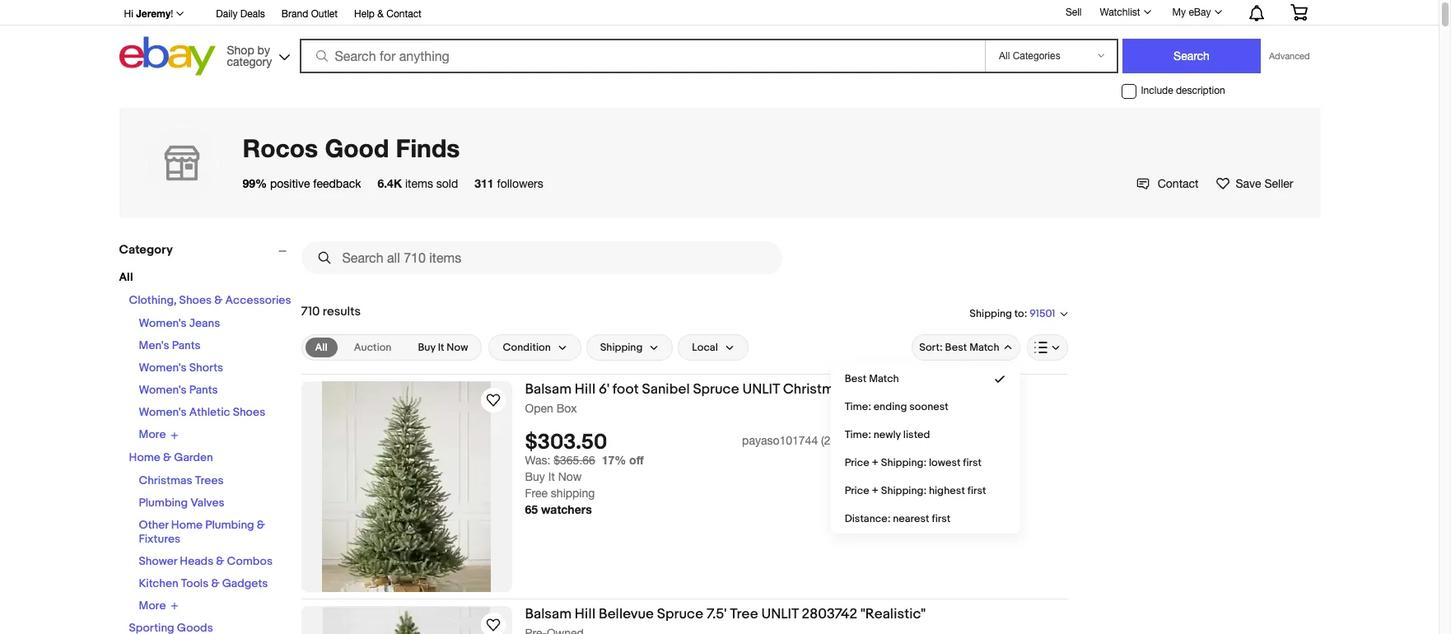 Task type: vqa. For each thing, say whether or not it's contained in the screenshot.
5+ corresponding to Decor
no



Task type: locate. For each thing, give the bounding box(es) containing it.
first down highest
[[932, 513, 951, 526]]

$303.50
[[525, 430, 608, 456]]

1 balsam from the top
[[525, 382, 572, 398]]

foot
[[613, 382, 639, 398]]

newly
[[874, 428, 901, 442]]

0 vertical spatial more button
[[139, 428, 179, 442]]

+ inside "link"
[[872, 456, 879, 470]]

2 more button from the top
[[139, 599, 179, 613]]

best inside 'link'
[[845, 372, 867, 386]]

shipping: for highest
[[881, 485, 927, 498]]

plumbing down valves
[[205, 518, 254, 532]]

2 vertical spatial first
[[932, 513, 951, 526]]

more button down kitchen
[[139, 599, 179, 613]]

first right highest
[[968, 485, 987, 498]]

1 horizontal spatial all
[[315, 341, 328, 354]]

0 vertical spatial christmas
[[783, 382, 849, 398]]

0 vertical spatial unlit
[[743, 382, 780, 398]]

1 horizontal spatial home
[[171, 518, 203, 532]]

it
[[438, 341, 444, 354], [549, 471, 555, 484]]

1 horizontal spatial shipping
[[970, 307, 1013, 320]]

rocos
[[243, 133, 318, 163]]

0 horizontal spatial shipping
[[600, 341, 643, 354]]

2 + from the top
[[872, 485, 879, 498]]

match inside best match 'link'
[[869, 372, 899, 386]]

91501
[[1030, 308, 1056, 321]]

shipping: up distance: nearest first
[[881, 485, 927, 498]]

spruce inside balsam hill bellevue spruce 7.5' tree unlit  2803742  "realistic" link
[[657, 606, 704, 623]]

Search for anything text field
[[302, 40, 982, 72]]

1 more button from the top
[[139, 428, 179, 442]]

balsam inside balsam hill 6'  foot sanibel spruce unlit christmas tree 2807888 open box
[[525, 382, 572, 398]]

hill left bellevue
[[575, 606, 596, 623]]

match down shipping to : 91501
[[970, 341, 1000, 354]]

spruce
[[693, 382, 740, 398], [657, 606, 704, 623]]

advanced link
[[1262, 40, 1319, 73]]

help & contact link
[[354, 6, 422, 24]]

0 vertical spatial contact
[[387, 8, 422, 20]]

0 vertical spatial price
[[845, 456, 870, 470]]

unlit for tree
[[762, 606, 799, 623]]

balsam hill bellevue spruce 7.5' tree unlit  2803742  "realistic" heading
[[525, 606, 926, 623]]

home
[[129, 450, 161, 464], [171, 518, 203, 532]]

1 vertical spatial first
[[968, 485, 987, 498]]

1 vertical spatial 99%
[[860, 434, 884, 448]]

1 horizontal spatial now
[[558, 471, 582, 484]]

other home plumbing & fixtures link
[[139, 518, 265, 546]]

tree right "7.5'" at the bottom
[[730, 606, 759, 623]]

2 shipping: from the top
[[881, 485, 927, 498]]

rocos good finds
[[243, 133, 460, 163]]

best inside dropdown button
[[946, 341, 968, 354]]

2 hill from the top
[[575, 606, 596, 623]]

shipping inside dropdown button
[[600, 341, 643, 354]]

christmas inside 'christmas trees plumbing valves other home plumbing & fixtures shower heads & combos kitchen tools & gadgets'
[[139, 473, 192, 487]]

time: down 'best match' at the right bottom
[[845, 400, 872, 414]]

women's up men's pants link
[[139, 316, 187, 330]]

1 vertical spatial +
[[872, 485, 879, 498]]

lowest
[[929, 456, 961, 470]]

1 horizontal spatial contact
[[1158, 177, 1199, 190]]

balsam hill 6'  foot sanibel spruce unlit christmas tree 2807888 image
[[322, 382, 491, 592]]

1 horizontal spatial shoes
[[233, 405, 265, 419]]

balsam hill bellevue spruce 7.5' tree unlit  2803742  "realistic" image
[[323, 606, 491, 634]]

heads
[[180, 554, 214, 568]]

hill for 6'
[[575, 382, 596, 398]]

first inside "link"
[[964, 456, 982, 470]]

time: for time: newly listed
[[845, 428, 872, 442]]

price + shipping: highest first link
[[832, 477, 1020, 505]]

0 horizontal spatial now
[[447, 341, 468, 354]]

0 vertical spatial time:
[[845, 400, 872, 414]]

home up christmas trees link
[[129, 450, 161, 464]]

1 more from the top
[[139, 428, 166, 442]]

0 horizontal spatial 99%
[[243, 176, 267, 190]]

price + shipping: lowest first
[[845, 456, 982, 470]]

more button
[[139, 428, 179, 442], [139, 599, 179, 613]]

it down was: on the bottom of the page
[[549, 471, 555, 484]]

1 vertical spatial all
[[315, 341, 328, 354]]

unlit for spruce
[[743, 382, 780, 398]]

$303.50 main content
[[301, 235, 1068, 634]]

0 horizontal spatial christmas
[[139, 473, 192, 487]]

buy inside payaso101744 (2,265) 99% was: $365.66 17% off buy it now free shipping 65 watchers
[[525, 471, 545, 484]]

1 vertical spatial best
[[845, 372, 867, 386]]

buy right auction link in the left of the page
[[418, 341, 436, 354]]

1 horizontal spatial match
[[970, 341, 1000, 354]]

contact
[[387, 8, 422, 20], [1158, 177, 1199, 190]]

balsam right watch balsam hill bellevue spruce 7.5' tree unlit  2803742  "realistic" icon on the left bottom
[[525, 606, 572, 623]]

more button for christmas trees plumbing valves other home plumbing & fixtures shower heads & combos kitchen tools & gadgets
[[139, 599, 179, 613]]

hill left 6'
[[575, 382, 596, 398]]

1 horizontal spatial christmas
[[783, 382, 849, 398]]

time: left the newly
[[845, 428, 872, 442]]

valves
[[190, 496, 225, 510]]

pants
[[172, 339, 201, 353], [189, 383, 218, 397]]

& right 'heads'
[[216, 554, 225, 568]]

time: newly listed link
[[832, 421, 1020, 449]]

shipping
[[970, 307, 1013, 320], [600, 341, 643, 354]]

99% right (2,265)
[[860, 434, 884, 448]]

1 vertical spatial more
[[139, 599, 166, 613]]

condition
[[503, 341, 551, 354]]

1 vertical spatial contact
[[1158, 177, 1199, 190]]

hill inside balsam hill 6'  foot sanibel spruce unlit christmas tree 2807888 open box
[[575, 382, 596, 398]]

time: for time: ending soonest
[[845, 400, 872, 414]]

christmas down home & garden link
[[139, 473, 192, 487]]

help & contact
[[354, 8, 422, 20]]

0 horizontal spatial contact
[[387, 8, 422, 20]]

0 vertical spatial shipping
[[970, 307, 1013, 320]]

Search all 710 items field
[[301, 241, 782, 274]]

first for price + shipping: highest first
[[968, 485, 987, 498]]

christmas
[[783, 382, 849, 398], [139, 473, 192, 487]]

plumbing up 'other'
[[139, 496, 188, 510]]

1 vertical spatial time:
[[845, 428, 872, 442]]

0 horizontal spatial it
[[438, 341, 444, 354]]

results
[[323, 304, 361, 320]]

price + shipping: highest first
[[845, 485, 987, 498]]

bellevue
[[599, 606, 654, 623]]

my ebay link
[[1164, 2, 1230, 22]]

balsam hill bellevue spruce 7.5' tree unlit  2803742  "realistic"
[[525, 606, 926, 623]]

0 vertical spatial shipping:
[[881, 456, 927, 470]]

pants up women's shorts link
[[172, 339, 201, 353]]

1 vertical spatial spruce
[[657, 606, 704, 623]]

0 vertical spatial first
[[964, 456, 982, 470]]

1 time: from the top
[[845, 400, 872, 414]]

women's athletic shoes link
[[139, 405, 265, 419]]

my ebay
[[1173, 7, 1212, 18]]

0 vertical spatial more
[[139, 428, 166, 442]]

christmas inside balsam hill 6'  foot sanibel spruce unlit christmas tree 2807888 open box
[[783, 382, 849, 398]]

unlit left the 2803742 at the bottom of the page
[[762, 606, 799, 623]]

0 horizontal spatial shoes
[[179, 293, 212, 307]]

shipping: up price + shipping: highest first on the bottom right
[[881, 456, 927, 470]]

contact right help
[[387, 8, 422, 20]]

1 vertical spatial pants
[[189, 383, 218, 397]]

daily deals
[[216, 8, 265, 20]]

shipping left to
[[970, 307, 1013, 320]]

now left condition at the bottom of the page
[[447, 341, 468, 354]]

save
[[1236, 177, 1262, 190]]

hi
[[124, 8, 133, 20]]

shipping up foot
[[600, 341, 643, 354]]

1 vertical spatial it
[[549, 471, 555, 484]]

watch balsam hill bellevue spruce 7.5' tree unlit  2803742  "realistic" image
[[483, 616, 503, 634]]

0 vertical spatial home
[[129, 450, 161, 464]]

shop by category button
[[220, 37, 294, 72]]

first
[[964, 456, 982, 470], [968, 485, 987, 498], [932, 513, 951, 526]]

sort:
[[920, 341, 943, 354]]

match up ending
[[869, 372, 899, 386]]

women's
[[139, 316, 187, 330], [139, 361, 187, 375], [139, 383, 187, 397], [139, 405, 187, 419]]

shoes up the jeans
[[179, 293, 212, 307]]

6'
[[599, 382, 610, 398]]

2 more from the top
[[139, 599, 166, 613]]

1 price from the top
[[845, 456, 870, 470]]

unlit up payaso101744
[[743, 382, 780, 398]]

highest
[[929, 485, 966, 498]]

shipping for shipping to : 91501
[[970, 307, 1013, 320]]

balsam hill bellevue spruce 7.5' tree unlit  2803742  "realistic" link
[[525, 606, 1068, 626]]

more down kitchen
[[139, 599, 166, 613]]

0 vertical spatial +
[[872, 456, 879, 470]]

shower
[[139, 554, 177, 568]]

0 vertical spatial it
[[438, 341, 444, 354]]

save seller button
[[1216, 176, 1294, 192]]

+ up distance:
[[872, 485, 879, 498]]

(2,265)
[[822, 434, 856, 448]]

& up the jeans
[[214, 293, 223, 307]]

spruce inside balsam hill 6'  foot sanibel spruce unlit christmas tree 2807888 open box
[[693, 382, 740, 398]]

0 horizontal spatial buy
[[418, 341, 436, 354]]

spruce down local dropdown button
[[693, 382, 740, 398]]

first right lowest
[[964, 456, 982, 470]]

save seller
[[1236, 177, 1294, 190]]

1 vertical spatial buy
[[525, 471, 545, 484]]

now up shipping
[[558, 471, 582, 484]]

accessories
[[225, 293, 291, 307]]

best
[[946, 341, 968, 354], [845, 372, 867, 386]]

balsam up open
[[525, 382, 572, 398]]

listing options selector. list view selected. image
[[1035, 341, 1061, 354]]

& right help
[[378, 8, 384, 20]]

auction link
[[344, 338, 402, 358]]

6.4k
[[378, 176, 402, 190]]

0 vertical spatial buy
[[418, 341, 436, 354]]

0 vertical spatial spruce
[[693, 382, 740, 398]]

best match
[[845, 372, 899, 386]]

combos
[[227, 554, 273, 568]]

followers
[[497, 177, 544, 190]]

None submit
[[1123, 39, 1262, 73]]

all down "category"
[[119, 270, 133, 284]]

finds
[[396, 133, 460, 163]]

2 time: from the top
[[845, 428, 872, 442]]

& left garden
[[163, 450, 171, 464]]

best up time: ending soonest
[[845, 372, 867, 386]]

0 vertical spatial all
[[119, 270, 133, 284]]

shipping
[[551, 487, 595, 500]]

all down 710 results in the left of the page
[[315, 341, 328, 354]]

1 horizontal spatial it
[[549, 471, 555, 484]]

your shopping cart image
[[1290, 4, 1309, 21]]

shipping inside shipping to : 91501
[[970, 307, 1013, 320]]

1 horizontal spatial plumbing
[[205, 518, 254, 532]]

tree
[[852, 382, 881, 398], [730, 606, 759, 623]]

1 vertical spatial shipping:
[[881, 485, 927, 498]]

0 horizontal spatial tree
[[730, 606, 759, 623]]

contact left save
[[1158, 177, 1199, 190]]

0 horizontal spatial best
[[845, 372, 867, 386]]

1 women's from the top
[[139, 316, 187, 330]]

more button up home & garden link
[[139, 428, 179, 442]]

0 horizontal spatial home
[[129, 450, 161, 464]]

brand outlet
[[282, 8, 338, 20]]

1 vertical spatial more button
[[139, 599, 179, 613]]

1 shipping: from the top
[[881, 456, 927, 470]]

more
[[139, 428, 166, 442], [139, 599, 166, 613]]

my
[[1173, 7, 1187, 18]]

all
[[119, 270, 133, 284], [315, 341, 328, 354]]

good
[[325, 133, 389, 163]]

sell
[[1066, 6, 1082, 18]]

women's down women's pants link
[[139, 405, 187, 419]]

0 vertical spatial tree
[[852, 382, 881, 398]]

0 horizontal spatial match
[[869, 372, 899, 386]]

1 horizontal spatial 99%
[[860, 434, 884, 448]]

99% positive feedback
[[243, 176, 361, 190]]

positive
[[270, 177, 310, 190]]

advanced
[[1270, 51, 1311, 61]]

kitchen
[[139, 576, 179, 590]]

now
[[447, 341, 468, 354], [558, 471, 582, 484]]

it right "auction"
[[438, 341, 444, 354]]

+ for price + shipping: lowest first
[[872, 456, 879, 470]]

All selected text field
[[315, 340, 328, 355]]

price inside "link"
[[845, 456, 870, 470]]

+ down the newly
[[872, 456, 879, 470]]

sort: best match button
[[912, 335, 1021, 361]]

women's pants link
[[139, 383, 218, 397]]

1 hill from the top
[[575, 382, 596, 398]]

buy up free
[[525, 471, 545, 484]]

daily deals link
[[216, 6, 265, 24]]

deals
[[240, 8, 265, 20]]

pants up women's athletic shoes link
[[189, 383, 218, 397]]

unlit inside balsam hill 6'  foot sanibel spruce unlit christmas tree 2807888 open box
[[743, 382, 780, 398]]

1 vertical spatial now
[[558, 471, 582, 484]]

1 vertical spatial unlit
[[762, 606, 799, 623]]

1 vertical spatial shoes
[[233, 405, 265, 419]]

women's down men's pants link
[[139, 361, 187, 375]]

women's down women's shorts link
[[139, 383, 187, 397]]

0 vertical spatial best
[[946, 341, 968, 354]]

brand outlet link
[[282, 6, 338, 24]]

1 horizontal spatial tree
[[852, 382, 881, 398]]

0 vertical spatial now
[[447, 341, 468, 354]]

99% left positive
[[243, 176, 267, 190]]

match inside sort: best match dropdown button
[[970, 341, 1000, 354]]

1 vertical spatial home
[[171, 518, 203, 532]]

balsam hill 6'  foot sanibel spruce unlit christmas tree 2807888 link
[[525, 382, 1068, 401]]

more up home & garden link
[[139, 428, 166, 442]]

1 vertical spatial hill
[[575, 606, 596, 623]]

hill for bellevue
[[575, 606, 596, 623]]

sell link
[[1059, 6, 1090, 18]]

1 horizontal spatial buy
[[525, 471, 545, 484]]

home down plumbing valves link
[[171, 518, 203, 532]]

1 vertical spatial christmas
[[139, 473, 192, 487]]

christmas up (2,265)
[[783, 382, 849, 398]]

shoes right athletic on the bottom left of page
[[233, 405, 265, 419]]

spruce left "7.5'" at the bottom
[[657, 606, 704, 623]]

best right the sort:
[[946, 341, 968, 354]]

0 vertical spatial match
[[970, 341, 1000, 354]]

0 vertical spatial balsam
[[525, 382, 572, 398]]

all inside $303.50 main content
[[315, 341, 328, 354]]

1 vertical spatial shipping
[[600, 341, 643, 354]]

2 price from the top
[[845, 485, 870, 498]]

2 balsam from the top
[[525, 606, 572, 623]]

0 vertical spatial hill
[[575, 382, 596, 398]]

free
[[525, 487, 548, 500]]

tree up ending
[[852, 382, 881, 398]]

17%
[[602, 453, 626, 467]]

shipping: inside "link"
[[881, 456, 927, 470]]

0 horizontal spatial plumbing
[[139, 496, 188, 510]]

1 horizontal spatial best
[[946, 341, 968, 354]]

price down (2,265)
[[845, 456, 870, 470]]

1 vertical spatial balsam
[[525, 606, 572, 623]]

shorts
[[189, 361, 223, 375]]

1 vertical spatial tree
[[730, 606, 759, 623]]

price up distance:
[[845, 485, 870, 498]]

0 horizontal spatial all
[[119, 270, 133, 284]]

1 vertical spatial match
[[869, 372, 899, 386]]

shipping for shipping
[[600, 341, 643, 354]]

1 vertical spatial price
[[845, 485, 870, 498]]

1 + from the top
[[872, 456, 879, 470]]



Task type: describe. For each thing, give the bounding box(es) containing it.
fixtures
[[139, 532, 181, 546]]

more for kitchen tools & gadgets
[[139, 599, 166, 613]]

watch balsam hill 6'  foot sanibel spruce unlit christmas tree 2807888 image
[[483, 391, 503, 410]]

balsam for balsam hill bellevue spruce 7.5' tree unlit  2803742  "realistic"
[[525, 606, 572, 623]]

off
[[630, 453, 644, 467]]

!
[[171, 8, 173, 20]]

feedback
[[313, 177, 361, 190]]

listed
[[904, 428, 931, 442]]

price for price + shipping: lowest first
[[845, 456, 870, 470]]

shipping button
[[586, 335, 673, 361]]

6.4k items sold
[[378, 176, 458, 190]]

2807888
[[884, 382, 941, 398]]

0 vertical spatial pants
[[172, 339, 201, 353]]

$365.66
[[554, 454, 596, 467]]

men's
[[139, 339, 169, 353]]

account navigation
[[115, 0, 1320, 26]]

include
[[1142, 85, 1174, 96]]

hi jeremy !
[[124, 7, 173, 20]]

now inside buy it now link
[[447, 341, 468, 354]]

description
[[1177, 85, 1226, 96]]

condition button
[[489, 335, 582, 361]]

balsam hill 6'  foot sanibel spruce unlit christmas tree 2807888 heading
[[525, 382, 941, 398]]

jeans
[[189, 316, 220, 330]]

tools
[[181, 576, 209, 590]]

& right tools
[[211, 576, 220, 590]]

0 vertical spatial shoes
[[179, 293, 212, 307]]

open
[[525, 402, 554, 415]]

plumbing valves link
[[139, 496, 225, 510]]

710
[[301, 304, 320, 320]]

time: ending soonest
[[845, 400, 949, 414]]

311 followers
[[475, 176, 544, 190]]

balsam for balsam hill 6'  foot sanibel spruce unlit christmas tree 2807888 open box
[[525, 382, 572, 398]]

watchlist
[[1100, 7, 1141, 18]]

trees
[[195, 473, 224, 487]]

watchers
[[541, 503, 592, 517]]

more for women's athletic shoes
[[139, 428, 166, 442]]

99% inside payaso101744 (2,265) 99% was: $365.66 17% off buy it now free shipping 65 watchers
[[860, 434, 884, 448]]

rocos good finds link
[[243, 133, 460, 163]]

buy inside buy it now link
[[418, 341, 436, 354]]

65
[[525, 503, 538, 517]]

home & garden
[[129, 450, 213, 464]]

2803742
[[802, 606, 858, 623]]

& inside help & contact link
[[378, 8, 384, 20]]

distance: nearest first link
[[832, 505, 1020, 533]]

auction
[[354, 341, 392, 354]]

category
[[119, 242, 173, 258]]

2 women's from the top
[[139, 361, 187, 375]]

include description
[[1142, 85, 1226, 96]]

seller
[[1265, 177, 1294, 190]]

buy it now
[[418, 341, 468, 354]]

christmas trees plumbing valves other home plumbing & fixtures shower heads & combos kitchen tools & gadgets
[[139, 473, 273, 590]]

buy it now link
[[408, 338, 478, 358]]

brand
[[282, 8, 308, 20]]

"realistic"
[[861, 606, 926, 623]]

& up "combos"
[[257, 518, 265, 532]]

daily
[[216, 8, 238, 20]]

none submit inside shop by category banner
[[1123, 39, 1262, 73]]

home & garden link
[[129, 450, 213, 464]]

more button for women's jeans men's pants women's shorts women's pants women's athletic shoes
[[139, 428, 179, 442]]

rocos good finds image
[[145, 127, 218, 199]]

home inside 'christmas trees plumbing valves other home plumbing & fixtures shower heads & combos kitchen tools & gadgets'
[[171, 518, 203, 532]]

710 results
[[301, 304, 361, 320]]

0 vertical spatial 99%
[[243, 176, 267, 190]]

shoes inside women's jeans men's pants women's shorts women's pants women's athletic shoes
[[233, 405, 265, 419]]

watchlist link
[[1091, 2, 1159, 22]]

box
[[557, 402, 577, 415]]

time: newly listed
[[845, 428, 931, 442]]

shop by category
[[227, 43, 272, 68]]

clothing, shoes & accessories link
[[129, 293, 291, 307]]

best match link
[[832, 365, 1020, 393]]

0 vertical spatial plumbing
[[139, 496, 188, 510]]

contact inside account navigation
[[387, 8, 422, 20]]

local button
[[678, 335, 749, 361]]

distance:
[[845, 513, 891, 526]]

first for price + shipping: lowest first
[[964, 456, 982, 470]]

soonest
[[910, 400, 949, 414]]

+ for price + shipping: highest first
[[872, 485, 879, 498]]

shower heads & combos link
[[139, 554, 273, 568]]

was:
[[525, 454, 551, 467]]

4 women's from the top
[[139, 405, 187, 419]]

sold
[[437, 177, 458, 190]]

local
[[692, 341, 718, 354]]

men's pants link
[[139, 339, 201, 353]]

ending
[[874, 400, 908, 414]]

christmas trees link
[[139, 473, 224, 487]]

shop by category banner
[[115, 0, 1320, 80]]

7.5'
[[707, 606, 727, 623]]

shipping: for lowest
[[881, 456, 927, 470]]

3 women's from the top
[[139, 383, 187, 397]]

now inside payaso101744 (2,265) 99% was: $365.66 17% off buy it now free shipping 65 watchers
[[558, 471, 582, 484]]

items
[[405, 177, 433, 190]]

by
[[258, 43, 270, 56]]

1 vertical spatial plumbing
[[205, 518, 254, 532]]

it inside payaso101744 (2,265) 99% was: $365.66 17% off buy it now free shipping 65 watchers
[[549, 471, 555, 484]]

price for price + shipping: highest first
[[845, 485, 870, 498]]

gadgets
[[222, 576, 268, 590]]

athletic
[[189, 405, 230, 419]]

distance: nearest first
[[845, 513, 951, 526]]

sort: best match
[[920, 341, 1000, 354]]

shipping to : 91501
[[970, 307, 1056, 321]]

tree inside balsam hill 6'  foot sanibel spruce unlit christmas tree 2807888 open box
[[852, 382, 881, 398]]

balsam hill 6'  foot sanibel spruce unlit christmas tree 2807888 open box
[[525, 382, 941, 415]]

clothing, shoes & accessories
[[129, 293, 291, 307]]

help
[[354, 8, 375, 20]]

it inside buy it now link
[[438, 341, 444, 354]]

shop
[[227, 43, 254, 56]]



